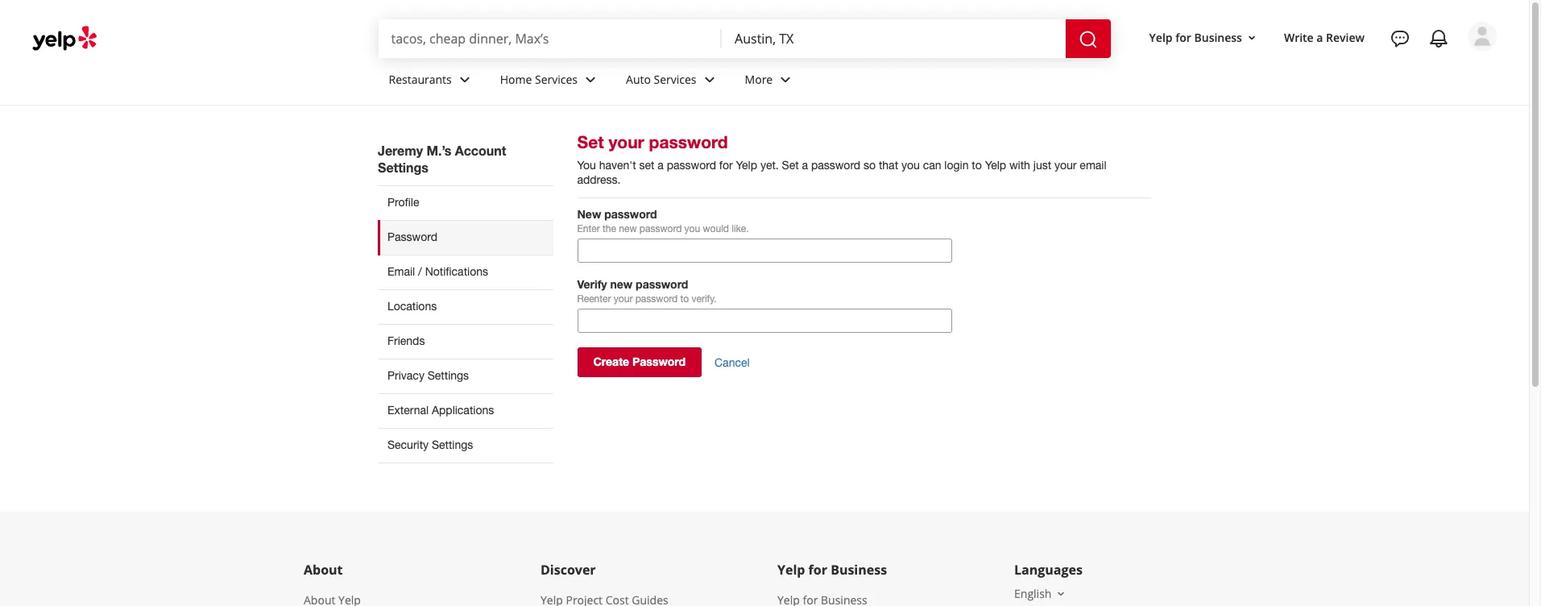 Task type: vqa. For each thing, say whether or not it's contained in the screenshot.
the middle 24 chevron down v2 image
yes



Task type: locate. For each thing, give the bounding box(es) containing it.
you left would
[[685, 223, 701, 235]]

24 chevron down v2 image left auto on the left of the page
[[581, 70, 601, 89]]

0 horizontal spatial none field
[[391, 30, 709, 48]]

1 horizontal spatial yelp for business
[[1150, 30, 1243, 45]]

to inside verify new password reenter your password to verify.
[[681, 293, 689, 305]]

password
[[649, 132, 728, 152], [667, 159, 717, 172], [812, 159, 861, 172], [605, 207, 657, 221], [640, 223, 682, 235], [636, 277, 689, 291], [636, 293, 678, 305]]

24 chevron down v2 image right restaurants
[[455, 70, 475, 89]]

0 horizontal spatial yelp for business
[[778, 561, 888, 579]]

0 vertical spatial settings
[[378, 160, 429, 175]]

1 horizontal spatial password
[[633, 355, 686, 368]]

16 chevron down v2 image inside yelp for business button
[[1246, 31, 1259, 44]]

locations
[[388, 300, 437, 313]]

16 chevron down v2 image for yelp for business
[[1246, 31, 1259, 44]]

email / notifications
[[388, 265, 488, 278]]

3 24 chevron down v2 image from the left
[[776, 70, 796, 89]]

0 vertical spatial for
[[1176, 30, 1192, 45]]

24 chevron down v2 image
[[455, 70, 475, 89], [581, 70, 601, 89], [776, 70, 796, 89]]

email
[[1080, 159, 1107, 172]]

1 vertical spatial new
[[611, 277, 633, 291]]

a right write at the top of page
[[1317, 30, 1324, 45]]

1 horizontal spatial you
[[902, 159, 920, 172]]

16 chevron down v2 image inside english popup button
[[1055, 587, 1068, 600]]

1 vertical spatial for
[[720, 159, 733, 172]]

a right yet.
[[802, 159, 808, 172]]

verify
[[578, 277, 607, 291]]

0 horizontal spatial 16 chevron down v2 image
[[1055, 587, 1068, 600]]

discover
[[541, 561, 596, 579]]

user actions element
[[1137, 20, 1520, 119]]

0 horizontal spatial for
[[720, 159, 733, 172]]

0 vertical spatial 16 chevron down v2 image
[[1246, 31, 1259, 44]]

to right login
[[972, 159, 982, 172]]

settings down jeremy
[[378, 160, 429, 175]]

settings inside 'link'
[[432, 438, 473, 451]]

24 chevron down v2 image inside restaurants link
[[455, 70, 475, 89]]

restaurants link
[[376, 58, 487, 105]]

write a review
[[1285, 30, 1365, 45]]

search image
[[1079, 29, 1098, 49]]

about
[[304, 561, 343, 579]]

with
[[1010, 159, 1031, 172]]

0 vertical spatial password
[[388, 231, 438, 243]]

password up the
[[605, 207, 657, 221]]

1 horizontal spatial 16 chevron down v2 image
[[1246, 31, 1259, 44]]

settings
[[378, 160, 429, 175], [428, 369, 469, 382], [432, 438, 473, 451]]

your right just
[[1055, 159, 1077, 172]]

business inside button
[[1195, 30, 1243, 45]]

0 horizontal spatial services
[[535, 71, 578, 87]]

jeremy m.'s account settings
[[378, 143, 507, 175]]

0 horizontal spatial business
[[831, 561, 888, 579]]

applications
[[432, 404, 494, 417]]

1 horizontal spatial business
[[1195, 30, 1243, 45]]

security settings
[[388, 438, 473, 451]]

none field up the home services at the top of page
[[391, 30, 709, 48]]

1 horizontal spatial 24 chevron down v2 image
[[581, 70, 601, 89]]

password right the create
[[633, 355, 686, 368]]

0 horizontal spatial to
[[681, 293, 689, 305]]

0 vertical spatial business
[[1195, 30, 1243, 45]]

password up /
[[388, 231, 438, 243]]

locations link
[[378, 289, 553, 324]]

set your password you haven't set a password for yelp yet. set a password so that you can login to yelp with just your email address.
[[578, 132, 1107, 186]]

password right the
[[640, 223, 682, 235]]

you inside new password enter the new password you would like.
[[685, 223, 701, 235]]

set
[[578, 132, 604, 152], [782, 159, 799, 172]]

24 chevron down v2 image
[[700, 70, 719, 89]]

enter
[[578, 223, 600, 235]]

your
[[609, 132, 645, 152], [1055, 159, 1077, 172], [614, 293, 633, 305]]

yelp for business button
[[1143, 23, 1265, 52]]

password inside button
[[633, 355, 686, 368]]

yelp for business
[[1150, 30, 1243, 45], [778, 561, 888, 579]]

more
[[745, 71, 773, 87]]

0 horizontal spatial set
[[578, 132, 604, 152]]

password left so on the top right of the page
[[812, 159, 861, 172]]

16 chevron down v2 image for english
[[1055, 587, 1068, 600]]

Find text field
[[391, 30, 709, 48]]

set
[[640, 159, 655, 172]]

1 vertical spatial settings
[[428, 369, 469, 382]]

0 vertical spatial new
[[619, 223, 637, 235]]

16 chevron down v2 image down the languages
[[1055, 587, 1068, 600]]

so
[[864, 159, 876, 172]]

1 vertical spatial set
[[782, 159, 799, 172]]

2 horizontal spatial for
[[1176, 30, 1192, 45]]

business
[[1195, 30, 1243, 45], [831, 561, 888, 579]]

settings down applications
[[432, 438, 473, 451]]

16 chevron down v2 image left write at the top of page
[[1246, 31, 1259, 44]]

for
[[1176, 30, 1192, 45], [720, 159, 733, 172], [809, 561, 828, 579]]

you
[[902, 159, 920, 172], [685, 223, 701, 235]]

24 chevron down v2 image inside home services link
[[581, 70, 601, 89]]

2 vertical spatial your
[[614, 293, 633, 305]]

1 horizontal spatial set
[[782, 159, 799, 172]]

2 none field from the left
[[735, 30, 1053, 48]]

for inside button
[[1176, 30, 1192, 45]]

24 chevron down v2 image for more
[[776, 70, 796, 89]]

cancel
[[715, 356, 750, 369]]

settings inside jeremy m.'s account settings
[[378, 160, 429, 175]]

0 vertical spatial you
[[902, 159, 920, 172]]

you left can
[[902, 159, 920, 172]]

like.
[[732, 223, 749, 235]]

1 horizontal spatial services
[[654, 71, 697, 87]]

more link
[[732, 58, 809, 105]]

settings up the external applications
[[428, 369, 469, 382]]

1 horizontal spatial to
[[972, 159, 982, 172]]

0 horizontal spatial a
[[658, 159, 664, 172]]

2 vertical spatial settings
[[432, 438, 473, 451]]

0 vertical spatial yelp for business
[[1150, 30, 1243, 45]]

0 vertical spatial to
[[972, 159, 982, 172]]

16 chevron down v2 image
[[1246, 31, 1259, 44], [1055, 587, 1068, 600]]

1 vertical spatial business
[[831, 561, 888, 579]]

login
[[945, 159, 969, 172]]

verify new password reenter your password to verify.
[[578, 277, 717, 305]]

None search field
[[378, 19, 1114, 58]]

privacy
[[388, 369, 425, 382]]

0 horizontal spatial password
[[388, 231, 438, 243]]

a right set at left top
[[658, 159, 664, 172]]

notifications image
[[1430, 29, 1449, 48]]

24 chevron down v2 image for home services
[[581, 70, 601, 89]]

services left 24 chevron down v2 image
[[654, 71, 697, 87]]

2 horizontal spatial a
[[1317, 30, 1324, 45]]

to left verify. at the left of page
[[681, 293, 689, 305]]

your right reenter
[[614, 293, 633, 305]]

none field up business categories element
[[735, 30, 1053, 48]]

24 chevron down v2 image right the more
[[776, 70, 796, 89]]

settings for privacy
[[428, 369, 469, 382]]

2 horizontal spatial 24 chevron down v2 image
[[776, 70, 796, 89]]

new right the
[[619, 223, 637, 235]]

24 chevron down v2 image inside more link
[[776, 70, 796, 89]]

a
[[1317, 30, 1324, 45], [658, 159, 664, 172], [802, 159, 808, 172]]

to
[[972, 159, 982, 172], [681, 293, 689, 305]]

1 vertical spatial yelp for business
[[778, 561, 888, 579]]

yelp
[[1150, 30, 1173, 45], [736, 159, 758, 172], [985, 159, 1007, 172], [778, 561, 806, 579]]

services
[[535, 71, 578, 87], [654, 71, 697, 87]]

yelp for business inside button
[[1150, 30, 1243, 45]]

create password button
[[578, 347, 702, 377]]

1 horizontal spatial for
[[809, 561, 828, 579]]

profile
[[388, 196, 419, 209]]

password down new password enter the new password you would like.
[[636, 277, 689, 291]]

1 vertical spatial you
[[685, 223, 701, 235]]

1 vertical spatial 16 chevron down v2 image
[[1055, 587, 1068, 600]]

account
[[455, 143, 507, 158]]

english
[[1015, 586, 1052, 601]]

1 vertical spatial password
[[633, 355, 686, 368]]

cancel link
[[715, 356, 750, 370]]

to inside set your password you haven't set a password for yelp yet. set a password so that you can login to yelp with just your email address.
[[972, 159, 982, 172]]

Near text field
[[735, 30, 1053, 48]]

privacy settings
[[388, 369, 469, 382]]

0 horizontal spatial you
[[685, 223, 701, 235]]

2 services from the left
[[654, 71, 697, 87]]

set right yet.
[[782, 159, 799, 172]]

0 horizontal spatial 24 chevron down v2 image
[[455, 70, 475, 89]]

security
[[388, 438, 429, 451]]

set up you
[[578, 132, 604, 152]]

new
[[619, 223, 637, 235], [611, 277, 633, 291]]

yet.
[[761, 159, 779, 172]]

restaurants
[[389, 71, 452, 87]]

email
[[388, 265, 415, 278]]

yelp inside yelp for business button
[[1150, 30, 1173, 45]]

None field
[[391, 30, 709, 48], [735, 30, 1053, 48]]

password
[[388, 231, 438, 243], [633, 355, 686, 368]]

services right home
[[535, 71, 578, 87]]

your up haven't
[[609, 132, 645, 152]]

you
[[578, 159, 596, 172]]

services for home services
[[535, 71, 578, 87]]

1 24 chevron down v2 image from the left
[[455, 70, 475, 89]]

new right 'verify' on the left of page
[[611, 277, 633, 291]]

1 none field from the left
[[391, 30, 709, 48]]

home
[[500, 71, 532, 87]]

1 horizontal spatial none field
[[735, 30, 1053, 48]]

1 services from the left
[[535, 71, 578, 87]]

2 24 chevron down v2 image from the left
[[581, 70, 601, 89]]

1 vertical spatial to
[[681, 293, 689, 305]]



Task type: describe. For each thing, give the bounding box(es) containing it.
friends link
[[378, 324, 553, 359]]

create
[[594, 355, 630, 368]]

friends
[[388, 334, 425, 347]]

settings for security
[[432, 438, 473, 451]]

review
[[1327, 30, 1365, 45]]

email / notifications link
[[378, 255, 553, 289]]

0 vertical spatial your
[[609, 132, 645, 152]]

create password
[[594, 355, 686, 368]]

password right set at left top
[[667, 159, 717, 172]]

haven't
[[599, 159, 636, 172]]

the
[[603, 223, 617, 235]]

external
[[388, 404, 429, 417]]

external applications
[[388, 404, 494, 417]]

languages
[[1015, 561, 1083, 579]]

jeremy m. image
[[1469, 22, 1498, 51]]

security settings link
[[378, 428, 553, 463]]

2 vertical spatial for
[[809, 561, 828, 579]]

your inside verify new password reenter your password to verify.
[[614, 293, 633, 305]]

for inside set your password you haven't set a password for yelp yet. set a password so that you can login to yelp with just your email address.
[[720, 159, 733, 172]]

auto
[[626, 71, 651, 87]]

new password enter the new password you would like.
[[578, 207, 749, 235]]

messages image
[[1391, 29, 1411, 48]]

home services
[[500, 71, 578, 87]]

new
[[578, 207, 602, 221]]

new inside verify new password reenter your password to verify.
[[611, 277, 633, 291]]

auto services
[[626, 71, 697, 87]]

home services link
[[487, 58, 613, 105]]

external applications link
[[378, 393, 553, 428]]

just
[[1034, 159, 1052, 172]]

verify.
[[692, 293, 717, 305]]

none field the find
[[391, 30, 709, 48]]

reenter
[[578, 293, 611, 305]]

password left verify. at the left of page
[[636, 293, 678, 305]]

jeremy
[[378, 143, 423, 158]]

new inside new password enter the new password you would like.
[[619, 223, 637, 235]]

password up set at left top
[[649, 132, 728, 152]]

address.
[[578, 173, 621, 186]]

none field near
[[735, 30, 1053, 48]]

0 vertical spatial set
[[578, 132, 604, 152]]

write a review link
[[1278, 23, 1372, 52]]

24 chevron down v2 image for restaurants
[[455, 70, 475, 89]]

privacy settings link
[[378, 359, 553, 393]]

that
[[879, 159, 899, 172]]

1 vertical spatial your
[[1055, 159, 1077, 172]]

auto services link
[[613, 58, 732, 105]]

m.'s
[[427, 143, 452, 158]]

Verify new password password field
[[578, 309, 952, 333]]

profile link
[[378, 185, 553, 220]]

password link
[[378, 220, 553, 255]]

you inside set your password you haven't set a password for yelp yet. set a password so that you can login to yelp with just your email address.
[[902, 159, 920, 172]]

services for auto services
[[654, 71, 697, 87]]

/
[[418, 265, 422, 278]]

New password password field
[[578, 239, 952, 263]]

would
[[703, 223, 729, 235]]

notifications
[[425, 265, 488, 278]]

can
[[923, 159, 942, 172]]

english button
[[1015, 586, 1068, 601]]

write
[[1285, 30, 1314, 45]]

business categories element
[[376, 58, 1498, 105]]

1 horizontal spatial a
[[802, 159, 808, 172]]



